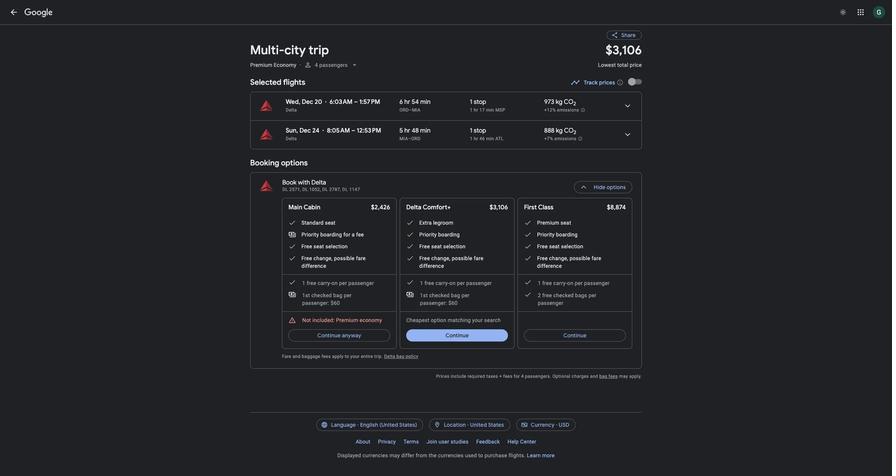 Task type: describe. For each thing, give the bounding box(es) containing it.
states
[[488, 422, 504, 429]]

currency
[[531, 422, 555, 429]]

0 horizontal spatial and
[[293, 354, 301, 360]]

hr inside "1 stop 1 hr 46 min atl"
[[474, 136, 478, 142]]

1147
[[349, 187, 360, 192]]

trip
[[309, 42, 329, 58]]

msp
[[496, 108, 506, 113]]

checked for cabin
[[311, 293, 332, 299]]

language
[[331, 422, 356, 429]]

comfort+
[[423, 204, 451, 212]]

differ
[[401, 453, 415, 459]]

free change, possible fare difference for comfort+
[[419, 256, 484, 269]]

join
[[427, 439, 437, 445]]

3 dl from the left
[[322, 187, 328, 192]]

boarding for delta comfort+
[[438, 232, 460, 238]]

$3,106 for $3,106
[[490, 204, 508, 212]]

loading results progress bar
[[0, 24, 892, 26]]

4 dl from the left
[[342, 187, 348, 192]]

min inside "1 stop 1 hr 46 min atl"
[[486, 136, 494, 142]]

booking options
[[250, 158, 308, 168]]

1 stop 1 hr 17 min msp
[[470, 98, 506, 113]]

5 hr 48 min mia – ord
[[400, 127, 431, 142]]

economy
[[360, 318, 382, 324]]

premium for premium seat
[[537, 220, 559, 226]]

sun, dec 24
[[286, 127, 320, 135]]

1 up the "cheapest"
[[420, 281, 423, 287]]

total duration 6 hr 54 min. element
[[400, 98, 470, 107]]

1 left 17 on the right top of the page
[[470, 108, 473, 113]]

learn more about tracked prices image
[[617, 79, 624, 86]]

passenger for $8,874
[[584, 281, 610, 287]]

flight details. flight on wednesday, december 20. leaves o'hare international airport at 6:03 am on wednesday, december 20 and arrives at miami international airport at 1:57 pm on wednesday, december 20. image
[[619, 97, 637, 115]]

passenger for $3,106
[[466, 281, 492, 287]]

prices
[[436, 374, 450, 380]]

with
[[298, 179, 310, 187]]

hr inside 5 hr 48 min mia – ord
[[405, 127, 410, 135]]

policy
[[406, 354, 419, 360]]

dec for wed,
[[302, 98, 313, 106]]

bags
[[575, 293, 587, 299]]

priority boarding for a fee
[[302, 232, 364, 238]]

layover (1 of 1) is a 1 hr 17 min layover at minneapolis–saint paul international airport in minneapolis. element
[[470, 107, 541, 113]]

required
[[468, 374, 485, 380]]

atl
[[496, 136, 504, 142]]

selected
[[250, 78, 282, 87]]

2 inside 2 free checked bags per passenger
[[538, 293, 541, 299]]

1st for comfort+
[[420, 293, 428, 299]]

seat for first class
[[549, 244, 560, 250]]

help center link
[[504, 436, 540, 449]]

difference for comfort+
[[419, 263, 444, 269]]

6 hr 54 min ord – mia
[[400, 98, 431, 113]]

fare for $2,426
[[356, 256, 366, 262]]

1 free carry-on per passenger for delta comfort+
[[420, 281, 492, 287]]

1st checked bag per passenger: for main cabin
[[302, 293, 352, 307]]

premium for premium economy
[[250, 62, 272, 68]]

lowest
[[598, 62, 616, 68]]

hide
[[594, 184, 606, 191]]

delta inside book with delta dl 2571, dl 1052, dl 2787, dl 1147
[[312, 179, 326, 187]]

fare
[[282, 354, 291, 360]]

seat for main cabin
[[314, 244, 324, 250]]

1 horizontal spatial your
[[472, 318, 483, 324]]

kg for 888
[[556, 127, 563, 135]]

prices include required taxes + fees for 4 passengers. optional charges and bag fees may apply.
[[436, 374, 642, 380]]

8:05 am
[[327, 127, 350, 135]]

share button
[[607, 31, 642, 40]]

1 continue button from the left
[[406, 327, 508, 345]]

optional
[[553, 374, 571, 380]]

1 up 2 free checked bags per passenger
[[538, 281, 541, 287]]

passenger inside 2 free checked bags per passenger
[[538, 300, 564, 307]]

+7%
[[544, 136, 553, 142]]

1 vertical spatial your
[[350, 354, 360, 360]]

1 stop flight. element for 5 hr 48 min
[[470, 127, 486, 136]]

$60 for delta comfort+
[[449, 300, 458, 307]]

standard seat
[[302, 220, 336, 226]]

fare and baggage fees apply to your entire trip. delta bag policy
[[282, 354, 419, 360]]

difference for cabin
[[302, 263, 326, 269]]

option
[[431, 318, 447, 324]]

+12% emissions
[[544, 108, 579, 113]]

free seat selection for delta comfort+
[[419, 244, 466, 250]]

continue anyway
[[317, 333, 361, 339]]

options for hide options
[[607, 184, 626, 191]]

priority for class
[[537, 232, 555, 238]]

on for class
[[567, 281, 574, 287]]

1 up not
[[302, 281, 305, 287]]

multi-city trip
[[250, 42, 329, 58]]

8:05 am – 12:53 pm
[[327, 127, 381, 135]]

on for cabin
[[332, 281, 338, 287]]

checked inside 2 free checked bags per passenger
[[554, 293, 574, 299]]

cheapest option matching your search
[[406, 318, 501, 324]]

wed, dec 20
[[286, 98, 322, 106]]

include
[[451, 374, 466, 380]]

usd
[[559, 422, 570, 429]]

main
[[289, 204, 302, 212]]

24
[[313, 127, 320, 135]]

first checked bag costs 60 us dollars per passenger element for delta comfort+
[[406, 291, 496, 307]]

co for 973 kg co
[[564, 98, 574, 106]]

english (united states)
[[360, 422, 417, 429]]

delta down sun,
[[286, 136, 297, 142]]

1 horizontal spatial to
[[478, 453, 483, 459]]

2571,
[[289, 187, 301, 192]]

possible for main cabin
[[334, 256, 355, 262]]

none text field containing $3,106
[[598, 42, 642, 75]]

fee
[[356, 232, 364, 238]]

passengers.
[[525, 374, 551, 380]]

priority boarding for delta comfort+
[[419, 232, 460, 238]]

book with delta dl 2571, dl 1052, dl 2787, dl 1147
[[282, 179, 360, 192]]

seat for delta comfort+
[[431, 244, 442, 250]]

1052,
[[309, 187, 321, 192]]

1 free carry-on per passenger for first class
[[538, 281, 610, 287]]

co for 888 kg co
[[564, 127, 574, 135]]

2 for 973 kg co
[[574, 101, 576, 107]]

54
[[412, 98, 419, 106]]

1:57 pm
[[359, 98, 380, 106]]

4 inside popup button
[[315, 62, 318, 68]]

3106 us dollars element
[[606, 42, 642, 58]]

4 passengers
[[315, 62, 348, 68]]

free for cabin
[[307, 281, 316, 287]]

class
[[538, 204, 554, 212]]

search
[[484, 318, 501, 324]]

price
[[630, 62, 642, 68]]

Arrival time: 1:57 PM. text field
[[359, 98, 380, 106]]

+
[[499, 374, 502, 380]]

min inside 5 hr 48 min mia – ord
[[420, 127, 431, 135]]

bag fees button
[[600, 374, 618, 380]]

17
[[480, 108, 485, 113]]

0 vertical spatial to
[[345, 354, 349, 360]]

free inside 2 free checked bags per passenger
[[543, 293, 552, 299]]

continue anyway button
[[289, 327, 390, 345]]

emissions for 973 kg co
[[557, 108, 579, 113]]

more
[[542, 453, 555, 459]]

extra legroom
[[419, 220, 454, 226]]

46
[[480, 136, 485, 142]]

1 down 1 stop 1 hr 17 min msp
[[470, 127, 473, 135]]

bag up cheapest option matching your search
[[451, 293, 460, 299]]

baggage
[[302, 354, 320, 360]]

12:53 pm
[[357, 127, 381, 135]]

Flight numbers DL 2571, DL 1052, DL 2787, DL 1147 text field
[[282, 187, 360, 192]]

0 vertical spatial for
[[344, 232, 351, 238]]

1 left 46
[[470, 136, 473, 142]]

purchase
[[485, 453, 507, 459]]

learn
[[527, 453, 541, 459]]

free change, possible fare difference for class
[[537, 256, 602, 269]]

delta down wed, at left top
[[286, 108, 297, 113]]

cabin
[[304, 204, 321, 212]]

free for comfort+
[[425, 281, 434, 287]]

cheapest
[[406, 318, 430, 324]]

the
[[429, 453, 437, 459]]

terms link
[[400, 436, 423, 449]]

states)
[[399, 422, 417, 429]]

bag left policy
[[397, 354, 405, 360]]

join user studies
[[427, 439, 469, 445]]

1 stop 1 hr 46 min atl
[[470, 127, 504, 142]]

– left the 1:57 pm
[[354, 98, 358, 106]]

displayed
[[337, 453, 361, 459]]

(united
[[380, 422, 398, 429]]

free seat selection for main cabin
[[302, 244, 348, 250]]

1 horizontal spatial for
[[514, 374, 520, 380]]

free for class
[[543, 281, 552, 287]]

priority for comfort+
[[419, 232, 437, 238]]

mia inside 6 hr 54 min ord – mia
[[412, 108, 421, 113]]

standard
[[302, 220, 324, 226]]



Task type: locate. For each thing, give the bounding box(es) containing it.
0 vertical spatial co
[[564, 98, 574, 106]]

list
[[251, 92, 642, 149]]

continue button
[[406, 327, 508, 345], [524, 327, 626, 345]]

1 vertical spatial options
[[607, 184, 626, 191]]

dl right the 1052,
[[322, 187, 328, 192]]

prices
[[599, 79, 615, 86]]

checked
[[311, 293, 332, 299], [429, 293, 450, 299], [554, 293, 574, 299]]

1 change, from the left
[[314, 256, 333, 262]]

charges
[[572, 374, 589, 380]]

stop up 17 on the right top of the page
[[474, 98, 486, 106]]

0 vertical spatial $3,106
[[606, 42, 642, 58]]

1 vertical spatial stop
[[474, 127, 486, 135]]

premium seat
[[537, 220, 571, 226]]

1 1 free carry-on per passenger from the left
[[302, 281, 374, 287]]

1 difference from the left
[[302, 263, 326, 269]]

min
[[420, 98, 431, 106], [486, 108, 494, 113], [420, 127, 431, 135], [486, 136, 494, 142]]

1st up the "cheapest"
[[420, 293, 428, 299]]

3 carry- from the left
[[554, 281, 567, 287]]

your left search
[[472, 318, 483, 324]]

0 horizontal spatial first checked bag costs 60 us dollars per passenger element
[[289, 291, 378, 307]]

options for booking options
[[281, 158, 308, 168]]

dl down with
[[302, 187, 308, 192]]

1 horizontal spatial carry-
[[436, 281, 450, 287]]

$60 up the not included: premium economy
[[331, 300, 340, 307]]

1 free carry-on per passenger for main cabin
[[302, 281, 374, 287]]

trip.
[[374, 354, 383, 360]]

selection for comfort+
[[443, 244, 466, 250]]

mia down 54
[[412, 108, 421, 113]]

$3,106 inside $3,106 lowest total price
[[606, 42, 642, 58]]

1 vertical spatial kg
[[556, 127, 563, 135]]

checked up "option"
[[429, 293, 450, 299]]

fees right +
[[503, 374, 513, 380]]

main content containing multi-city trip
[[250, 24, 642, 380]]

free change, possible fare difference for cabin
[[302, 256, 366, 269]]

city
[[284, 42, 306, 58]]

1 horizontal spatial 1 free carry-on per passenger
[[420, 281, 492, 287]]

dec for sun,
[[300, 127, 311, 135]]

premium up anyway
[[336, 318, 358, 324]]

1 vertical spatial 2
[[574, 129, 577, 136]]

bag right charges
[[600, 374, 608, 380]]

min right 17 on the right top of the page
[[486, 108, 494, 113]]

on up the not included: premium economy
[[332, 281, 338, 287]]

2 stop from the top
[[474, 127, 486, 135]]

1 horizontal spatial may
[[619, 374, 628, 380]]

free seat selection for first class
[[537, 244, 584, 250]]

options up "book"
[[281, 158, 308, 168]]

carry- for main cabin
[[318, 281, 332, 287]]

1 horizontal spatial fare
[[474, 256, 484, 262]]

1 currencies from the left
[[363, 453, 388, 459]]

continue inside button
[[317, 333, 341, 339]]

– inside 5 hr 48 min mia – ord
[[408, 136, 411, 142]]

2 selection from the left
[[443, 244, 466, 250]]

checked left bags
[[554, 293, 574, 299]]

free seat selection down premium seat
[[537, 244, 584, 250]]

dec left 24
[[300, 127, 311, 135]]

1 stop flight. element for 6 hr 54 min
[[470, 98, 486, 107]]

$2,426
[[371, 204, 390, 212]]

included:
[[313, 318, 335, 324]]

emissions down 973 kg co 2
[[557, 108, 579, 113]]

2 priority from the left
[[419, 232, 437, 238]]

free seat selection
[[302, 244, 348, 250], [419, 244, 466, 250], [537, 244, 584, 250]]

per inside 2 free checked bags per passenger
[[589, 293, 597, 299]]

premium down multi-
[[250, 62, 272, 68]]

bag up the not included: premium economy
[[333, 293, 343, 299]]

min inside 6 hr 54 min ord – mia
[[420, 98, 431, 106]]

may left apply.
[[619, 374, 628, 380]]

co inside 888 kg co 2
[[564, 127, 574, 135]]

location
[[444, 422, 466, 429]]

book
[[282, 179, 297, 187]]

selection down legroom
[[443, 244, 466, 250]]

layover (1 of 1) is a 1 hr 46 min layover at hartsfield-jackson atlanta international airport in atlanta. element
[[470, 136, 541, 142]]

1 checked from the left
[[311, 293, 332, 299]]

1 free change, possible fare difference from the left
[[302, 256, 366, 269]]

$3,106 for $3,106 lowest total price
[[606, 42, 642, 58]]

2 inside 973 kg co 2
[[574, 101, 576, 107]]

united states
[[470, 422, 504, 429]]

kg up +7% emissions
[[556, 127, 563, 135]]

2 horizontal spatial difference
[[537, 263, 562, 269]]

2 horizontal spatial priority
[[537, 232, 555, 238]]

main cabin
[[289, 204, 321, 212]]

0 horizontal spatial to
[[345, 354, 349, 360]]

2 inside 888 kg co 2
[[574, 129, 577, 136]]

Departure time: 8:05 AM. text field
[[327, 127, 350, 135]]

priority boarding
[[419, 232, 460, 238], [537, 232, 578, 238]]

1st for cabin
[[302, 293, 310, 299]]

boarding down legroom
[[438, 232, 460, 238]]

min inside 1 stop 1 hr 17 min msp
[[486, 108, 494, 113]]

1 stop flight. element up 17 on the right top of the page
[[470, 98, 486, 107]]

1 dl from the left
[[282, 187, 288, 192]]

0 vertical spatial your
[[472, 318, 483, 324]]

1 first checked bag costs 60 us dollars per passenger element from the left
[[289, 291, 378, 307]]

about link
[[352, 436, 374, 449]]

boarding for first class
[[556, 232, 578, 238]]

kg for 973
[[556, 98, 563, 106]]

flight details. flight on sunday, december 24. leaves miami international airport at 8:05 am on sunday, december 24 and arrives at o'hare international airport at 12:53 pm on sunday, december 24. image
[[619, 126, 637, 144]]

1 horizontal spatial 1st
[[420, 293, 428, 299]]

2 1st from the left
[[420, 293, 428, 299]]

0 vertical spatial premium
[[250, 62, 272, 68]]

20
[[315, 98, 322, 106]]

0 vertical spatial kg
[[556, 98, 563, 106]]

apply
[[332, 354, 344, 360]]

kg up +12% emissions
[[556, 98, 563, 106]]

flight on wednesday, december 20. leaves o'hare international airport at 6:03 am on wednesday, december 20 and arrives at miami international airport at 1:57 pm on wednesday, december 20. element
[[286, 98, 380, 106]]

2 difference from the left
[[419, 263, 444, 269]]

888 kg co 2
[[544, 127, 577, 136]]

1 1st from the left
[[302, 293, 310, 299]]

2 first checked bag costs 60 us dollars per passenger element from the left
[[406, 291, 496, 307]]

continue down matching
[[446, 333, 469, 339]]

2 horizontal spatial free seat selection
[[537, 244, 584, 250]]

anyway
[[342, 333, 361, 339]]

 image
[[300, 62, 301, 68]]

2 on from the left
[[450, 281, 456, 287]]

888
[[544, 127, 555, 135]]

difference for class
[[537, 263, 562, 269]]

co up +12% emissions
[[564, 98, 574, 106]]

3 change, from the left
[[549, 256, 568, 262]]

0 horizontal spatial on
[[332, 281, 338, 287]]

0 horizontal spatial $60
[[331, 300, 340, 307]]

0 horizontal spatial fees
[[322, 354, 331, 360]]

0 horizontal spatial free seat selection
[[302, 244, 348, 250]]

1 stop flight. element up 46
[[470, 127, 486, 136]]

continue button down matching
[[406, 327, 508, 345]]

$3,106
[[606, 42, 642, 58], [490, 204, 508, 212]]

selection down priority boarding for a fee
[[326, 244, 348, 250]]

Departure time: 6:03 AM. text field
[[330, 98, 353, 106]]

first checked bag costs 60 us dollars per passenger element up the not included: premium economy
[[289, 291, 378, 307]]

+12%
[[544, 108, 556, 113]]

3 selection from the left
[[561, 244, 584, 250]]

taxes
[[487, 374, 498, 380]]

min right 46
[[486, 136, 494, 142]]

0 horizontal spatial priority
[[302, 232, 319, 238]]

2 free seat selection from the left
[[419, 244, 466, 250]]

3 on from the left
[[567, 281, 574, 287]]

track prices
[[584, 79, 615, 86]]

3 fare from the left
[[592, 256, 602, 262]]

1st checked bag per passenger: up included:
[[302, 293, 352, 307]]

continue down included:
[[317, 333, 341, 339]]

list containing wed, dec 20
[[251, 92, 642, 149]]

2 $60 from the left
[[449, 300, 458, 307]]

ord
[[400, 108, 409, 113], [411, 136, 421, 142]]

change, for delta comfort+
[[431, 256, 451, 262]]

0 horizontal spatial may
[[390, 453, 400, 459]]

3 boarding from the left
[[556, 232, 578, 238]]

entire
[[361, 354, 373, 360]]

0 horizontal spatial checked
[[311, 293, 332, 299]]

0 horizontal spatial 1st checked bag per passenger:
[[302, 293, 352, 307]]

change, for first class
[[549, 256, 568, 262]]

currencies down the privacy
[[363, 453, 388, 459]]

possible for delta comfort+
[[452, 256, 473, 262]]

to right apply
[[345, 354, 349, 360]]

feedback
[[476, 439, 500, 445]]

carry- for delta comfort+
[[436, 281, 450, 287]]

– right the departure time: 8:05 am. 'text box'
[[352, 127, 355, 135]]

1 vertical spatial dec
[[300, 127, 311, 135]]

0 vertical spatial and
[[293, 354, 301, 360]]

0 horizontal spatial change,
[[314, 256, 333, 262]]

on up cheapest option matching your search
[[450, 281, 456, 287]]

1 horizontal spatial options
[[607, 184, 626, 191]]

2 free change, possible fare difference from the left
[[419, 256, 484, 269]]

free change, possible fare difference
[[302, 256, 366, 269], [419, 256, 484, 269], [537, 256, 602, 269]]

1 $60 from the left
[[331, 300, 340, 307]]

1 horizontal spatial checked
[[429, 293, 450, 299]]

hr right 6
[[405, 98, 410, 106]]

priority down premium seat
[[537, 232, 555, 238]]

1 vertical spatial 4
[[521, 374, 524, 380]]

on for comfort+
[[450, 281, 456, 287]]

carry- up "option"
[[436, 281, 450, 287]]

stop inside "1 stop 1 hr 46 min atl"
[[474, 127, 486, 135]]

carry- up included:
[[318, 281, 332, 287]]

and right charges
[[590, 374, 598, 380]]

2 1st checked bag per passenger: from the left
[[420, 293, 470, 307]]

0 horizontal spatial options
[[281, 158, 308, 168]]

terms
[[404, 439, 419, 445]]

–
[[354, 98, 358, 106], [409, 108, 412, 113], [352, 127, 355, 135], [408, 136, 411, 142]]

free up "option"
[[425, 281, 434, 287]]

fare for $3,106
[[474, 256, 484, 262]]

premium economy
[[250, 62, 296, 68]]

priority boarding down premium seat
[[537, 232, 578, 238]]

2787,
[[329, 187, 341, 192]]

to
[[345, 354, 349, 360], [478, 453, 483, 459]]

priority
[[302, 232, 319, 238], [419, 232, 437, 238], [537, 232, 555, 238]]

on
[[332, 281, 338, 287], [450, 281, 456, 287], [567, 281, 574, 287]]

1 horizontal spatial 1st checked bag per passenger:
[[420, 293, 470, 307]]

ord down 6
[[400, 108, 409, 113]]

learn more link
[[527, 453, 555, 459]]

stop
[[474, 98, 486, 106], [474, 127, 486, 135]]

extra
[[419, 220, 432, 226]]

1 vertical spatial ord
[[411, 136, 421, 142]]

2 1 free carry-on per passenger from the left
[[420, 281, 492, 287]]

1 vertical spatial premium
[[537, 220, 559, 226]]

mia inside 5 hr 48 min mia – ord
[[400, 136, 408, 142]]

2 horizontal spatial change,
[[549, 256, 568, 262]]

1 on from the left
[[332, 281, 338, 287]]

change appearance image
[[834, 3, 853, 21]]

selection
[[326, 244, 348, 250], [443, 244, 466, 250], [561, 244, 584, 250]]

and
[[293, 354, 301, 360], [590, 374, 598, 380]]

None text field
[[598, 42, 642, 75]]

selection for cabin
[[326, 244, 348, 250]]

– inside 6 hr 54 min ord – mia
[[409, 108, 412, 113]]

hr
[[405, 98, 410, 106], [474, 108, 478, 113], [405, 127, 410, 135], [474, 136, 478, 142]]

2 change, from the left
[[431, 256, 451, 262]]

2 boarding from the left
[[438, 232, 460, 238]]

passengers
[[319, 62, 348, 68]]

change, down priority boarding for a fee
[[314, 256, 333, 262]]

user
[[439, 439, 449, 445]]

0 horizontal spatial fare
[[356, 256, 366, 262]]

0 horizontal spatial boarding
[[321, 232, 342, 238]]

free up 2 free checked bags per passenger
[[543, 281, 552, 287]]

$8,874
[[607, 204, 626, 212]]

passenger: for cabin
[[302, 300, 329, 307]]

1 carry- from the left
[[318, 281, 332, 287]]

free
[[302, 244, 312, 250], [419, 244, 430, 250], [537, 244, 548, 250], [302, 256, 312, 262], [419, 256, 430, 262], [537, 256, 548, 262]]

1 free carry-on per passenger up the not included: premium economy
[[302, 281, 374, 287]]

delta up extra
[[406, 204, 422, 212]]

2 checked from the left
[[429, 293, 450, 299]]

0 horizontal spatial premium
[[250, 62, 272, 68]]

1 up layover (1 of 1) is a 1 hr 17 min layover at minneapolis–saint paul international airport in minneapolis. element
[[470, 98, 473, 106]]

1 horizontal spatial possible
[[452, 256, 473, 262]]

boarding for main cabin
[[321, 232, 342, 238]]

0 horizontal spatial for
[[344, 232, 351, 238]]

ord inside 5 hr 48 min mia – ord
[[411, 136, 421, 142]]

1 horizontal spatial $60
[[449, 300, 458, 307]]

co up +7% emissions
[[564, 127, 574, 135]]

1 passenger: from the left
[[302, 300, 329, 307]]

carry-
[[318, 281, 332, 287], [436, 281, 450, 287], [554, 281, 567, 287]]

possible
[[334, 256, 355, 262], [452, 256, 473, 262], [570, 256, 590, 262]]

1 horizontal spatial difference
[[419, 263, 444, 269]]

1 horizontal spatial free change, possible fare difference
[[419, 256, 484, 269]]

0 horizontal spatial 1st
[[302, 293, 310, 299]]

1 fare from the left
[[356, 256, 366, 262]]

feedback link
[[473, 436, 504, 449]]

total
[[618, 62, 629, 68]]

priority down extra
[[419, 232, 437, 238]]

options inside dropdown button
[[607, 184, 626, 191]]

may
[[619, 374, 628, 380], [390, 453, 400, 459]]

checked for comfort+
[[429, 293, 450, 299]]

1 free seat selection from the left
[[302, 244, 348, 250]]

0 horizontal spatial continue button
[[406, 327, 508, 345]]

1 horizontal spatial continue button
[[524, 327, 626, 345]]

delta right trip.
[[384, 354, 395, 360]]

2 horizontal spatial fare
[[592, 256, 602, 262]]

legroom
[[433, 220, 454, 226]]

1 horizontal spatial currencies
[[438, 453, 464, 459]]

3 free seat selection from the left
[[537, 244, 584, 250]]

1 horizontal spatial mia
[[412, 108, 421, 113]]

1 vertical spatial may
[[390, 453, 400, 459]]

passenger for $2,426
[[349, 281, 374, 287]]

first class
[[524, 204, 554, 212]]

first checked bag costs 60 us dollars per passenger element
[[289, 291, 378, 307], [406, 291, 496, 307]]

2 possible from the left
[[452, 256, 473, 262]]

1 vertical spatial and
[[590, 374, 598, 380]]

passenger: up "option"
[[420, 300, 447, 307]]

wed,
[[286, 98, 301, 106]]

$3,106 left first
[[490, 204, 508, 212]]

list inside main content
[[251, 92, 642, 149]]

2 vertical spatial 2
[[538, 293, 541, 299]]

2 continue button from the left
[[524, 327, 626, 345]]

1 horizontal spatial fees
[[503, 374, 513, 380]]

possible for first class
[[570, 256, 590, 262]]

1 vertical spatial mia
[[400, 136, 408, 142]]

48
[[412, 127, 419, 135]]

co inside 973 kg co 2
[[564, 98, 574, 106]]

0 vertical spatial 4
[[315, 62, 318, 68]]

3 free change, possible fare difference from the left
[[537, 256, 602, 269]]

boarding down standard seat
[[321, 232, 342, 238]]

delta up flight numbers dl 2571, dl 1052, dl 2787, dl 1147 'text box'
[[312, 179, 326, 187]]

privacy
[[378, 439, 396, 445]]

about
[[356, 439, 371, 445]]

2 horizontal spatial on
[[567, 281, 574, 287]]

1 horizontal spatial free seat selection
[[419, 244, 466, 250]]

may left differ
[[390, 453, 400, 459]]

options right hide
[[607, 184, 626, 191]]

0 horizontal spatial currencies
[[363, 453, 388, 459]]

2 horizontal spatial checked
[[554, 293, 574, 299]]

2 1 stop flight. element from the top
[[470, 127, 486, 136]]

1 stop from the top
[[474, 98, 486, 106]]

3 priority from the left
[[537, 232, 555, 238]]

selection for class
[[561, 244, 584, 250]]

1
[[470, 98, 473, 106], [470, 108, 473, 113], [470, 127, 473, 135], [470, 136, 473, 142], [302, 281, 305, 287], [420, 281, 423, 287], [538, 281, 541, 287]]

2 horizontal spatial possible
[[570, 256, 590, 262]]

3 continue from the left
[[564, 333, 587, 339]]

dec left 20
[[302, 98, 313, 106]]

fees left apply
[[322, 354, 331, 360]]

min right 54
[[420, 98, 431, 106]]

and right fare
[[293, 354, 301, 360]]

2 continue from the left
[[446, 333, 469, 339]]

0 horizontal spatial selection
[[326, 244, 348, 250]]

1 free carry-on per passenger
[[302, 281, 374, 287], [420, 281, 492, 287], [538, 281, 610, 287]]

1 horizontal spatial priority
[[419, 232, 437, 238]]

1 horizontal spatial $3,106
[[606, 42, 642, 58]]

4 passengers button
[[301, 56, 361, 74]]

2 for 888 kg co
[[574, 129, 577, 136]]

Multi-city trip text field
[[250, 42, 589, 58]]

hr inside 1 stop 1 hr 17 min msp
[[474, 108, 478, 113]]

passenger: for comfort+
[[420, 300, 447, 307]]

dl down "book"
[[282, 187, 288, 192]]

3 possible from the left
[[570, 256, 590, 262]]

$60 for main cabin
[[331, 300, 340, 307]]

4 down trip
[[315, 62, 318, 68]]

track
[[584, 79, 598, 86]]

1st checked bag per passenger: up "option"
[[420, 293, 470, 307]]

1 selection from the left
[[326, 244, 348, 250]]

973 kg co 2
[[544, 98, 576, 107]]

2 horizontal spatial carry-
[[554, 281, 567, 287]]

2 carry- from the left
[[436, 281, 450, 287]]

0 horizontal spatial possible
[[334, 256, 355, 262]]

passenger: up included:
[[302, 300, 329, 307]]

1 horizontal spatial boarding
[[438, 232, 460, 238]]

for right +
[[514, 374, 520, 380]]

kg inside 973 kg co 2
[[556, 98, 563, 106]]

hr inside 6 hr 54 min ord – mia
[[405, 98, 410, 106]]

1 vertical spatial co
[[564, 127, 574, 135]]

continue button down 2 free checked bags per passenger
[[524, 327, 626, 345]]

1 priority boarding from the left
[[419, 232, 460, 238]]

priority boarding down extra legroom
[[419, 232, 460, 238]]

3 checked from the left
[[554, 293, 574, 299]]

stop for 6 hr 54 min
[[474, 98, 486, 106]]

3 difference from the left
[[537, 263, 562, 269]]

1 vertical spatial to
[[478, 453, 483, 459]]

go back image
[[9, 8, 18, 17]]

2 passenger: from the left
[[420, 300, 447, 307]]

help
[[508, 439, 519, 445]]

$60 up cheapest option matching your search
[[449, 300, 458, 307]]

0 vertical spatial dec
[[302, 98, 313, 106]]

2 vertical spatial premium
[[336, 318, 358, 324]]

to right used at the bottom right
[[478, 453, 483, 459]]

– down 54
[[409, 108, 412, 113]]

fare for $8,874
[[592, 256, 602, 262]]

1 horizontal spatial ord
[[411, 136, 421, 142]]

0 horizontal spatial difference
[[302, 263, 326, 269]]

2 horizontal spatial 1 free carry-on per passenger
[[538, 281, 610, 287]]

2 currencies from the left
[[438, 453, 464, 459]]

priority boarding for first class
[[537, 232, 578, 238]]

checked up included:
[[311, 293, 332, 299]]

1 vertical spatial for
[[514, 374, 520, 380]]

ord inside 6 hr 54 min ord – mia
[[400, 108, 409, 113]]

1 possible from the left
[[334, 256, 355, 262]]

change, down legroom
[[431, 256, 451, 262]]

2 horizontal spatial selection
[[561, 244, 584, 250]]

2 horizontal spatial premium
[[537, 220, 559, 226]]

1 horizontal spatial premium
[[336, 318, 358, 324]]

premium down class
[[537, 220, 559, 226]]

2 horizontal spatial boarding
[[556, 232, 578, 238]]

2 horizontal spatial free change, possible fare difference
[[537, 256, 602, 269]]

first checked bag costs 60 us dollars per passenger element up cheapest option matching your search
[[406, 291, 496, 307]]

1 horizontal spatial priority boarding
[[537, 232, 578, 238]]

0 horizontal spatial your
[[350, 354, 360, 360]]

1 priority from the left
[[302, 232, 319, 238]]

0 vertical spatial 1 stop flight. element
[[470, 98, 486, 107]]

1st checked bag per passenger: for delta comfort+
[[420, 293, 470, 307]]

1 continue from the left
[[317, 333, 341, 339]]

Arrival time: 12:53 PM. text field
[[357, 127, 381, 135]]

1st up not
[[302, 293, 310, 299]]

premium
[[250, 62, 272, 68], [537, 220, 559, 226], [336, 318, 358, 324]]

sun,
[[286, 127, 298, 135]]

emissions for 888 kg co
[[555, 136, 577, 142]]

1 horizontal spatial 4
[[521, 374, 524, 380]]

dl left 1147
[[342, 187, 348, 192]]

1 horizontal spatial first checked bag costs 60 us dollars per passenger element
[[406, 291, 496, 307]]

first checked bag costs 60 us dollars per passenger element for main cabin
[[289, 291, 378, 307]]

2 horizontal spatial continue
[[564, 333, 587, 339]]

973
[[544, 98, 555, 106]]

2 horizontal spatial fees
[[609, 374, 618, 380]]

main content
[[250, 24, 642, 380]]

difference
[[302, 263, 326, 269], [419, 263, 444, 269], [537, 263, 562, 269]]

0 vertical spatial stop
[[474, 98, 486, 106]]

fees left apply.
[[609, 374, 618, 380]]

mia down 5 at the top
[[400, 136, 408, 142]]

2 priority boarding from the left
[[537, 232, 578, 238]]

flight on sunday, december 24. leaves miami international airport at 8:05 am on sunday, december 24 and arrives at o'hare international airport at 12:53 pm on sunday, december 24. element
[[286, 127, 381, 135]]

priority for cabin
[[302, 232, 319, 238]]

hr right 5 at the top
[[405, 127, 410, 135]]

total duration 5 hr 48 min. element
[[400, 127, 470, 136]]

kg inside 888 kg co 2
[[556, 127, 563, 135]]

your left entire
[[350, 354, 360, 360]]

change, for main cabin
[[314, 256, 333, 262]]

a
[[352, 232, 355, 238]]

1 boarding from the left
[[321, 232, 342, 238]]

for left the a
[[344, 232, 351, 238]]

1 1 stop flight. element from the top
[[470, 98, 486, 107]]

0 vertical spatial 2
[[574, 101, 576, 107]]

2 fare from the left
[[474, 256, 484, 262]]

6:03 am – 1:57 pm
[[330, 98, 380, 106]]

free seat selection down legroom
[[419, 244, 466, 250]]

flights
[[283, 78, 306, 87]]

1 1st checked bag per passenger: from the left
[[302, 293, 352, 307]]

1 stop flight. element
[[470, 98, 486, 107], [470, 127, 486, 136]]

1 horizontal spatial on
[[450, 281, 456, 287]]

co
[[564, 98, 574, 106], [564, 127, 574, 135]]

– down total duration 5 hr 48 min. element
[[408, 136, 411, 142]]

hr left 17 on the right top of the page
[[474, 108, 478, 113]]

2 dl from the left
[[302, 187, 308, 192]]

2 free checked bags per passenger
[[538, 293, 597, 307]]

free seat selection down priority boarding for a fee
[[302, 244, 348, 250]]

0 horizontal spatial carry-
[[318, 281, 332, 287]]

stop for 5 hr 48 min
[[474, 127, 486, 135]]

3 1 free carry-on per passenger from the left
[[538, 281, 610, 287]]

0 horizontal spatial $3,106
[[490, 204, 508, 212]]

carry- for first class
[[554, 281, 567, 287]]

stop inside 1 stop 1 hr 17 min msp
[[474, 98, 486, 106]]

0 horizontal spatial passenger:
[[302, 300, 329, 307]]



Task type: vqa. For each thing, say whether or not it's contained in the screenshot.
 hotels
no



